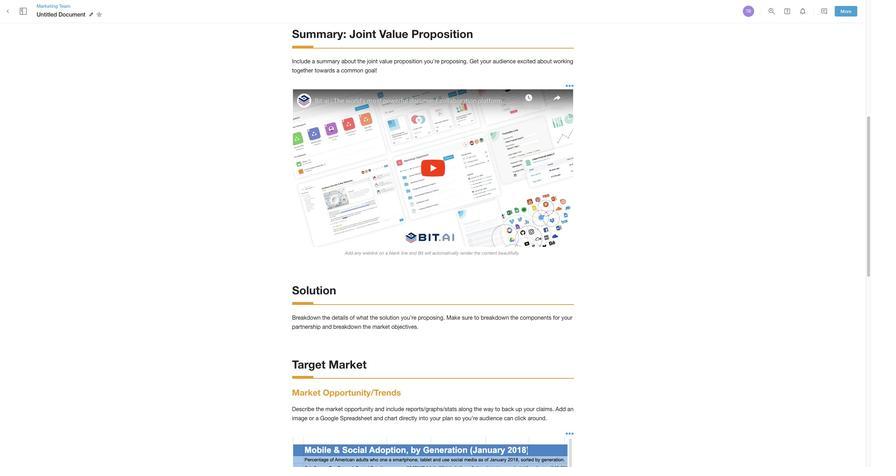 Task type: vqa. For each thing, say whether or not it's contained in the screenshot.
Go Back icon
no



Task type: locate. For each thing, give the bounding box(es) containing it.
your right 'get'
[[480, 58, 491, 64]]

team
[[59, 3, 70, 9]]

1 horizontal spatial market
[[373, 324, 390, 330]]

market down 'solution'
[[373, 324, 390, 330]]

tb
[[746, 9, 751, 14]]

proposing. left 'get'
[[441, 58, 468, 64]]

solution
[[292, 284, 336, 297]]

1 vertical spatial to
[[495, 406, 500, 413]]

together
[[292, 67, 313, 74]]

details
[[332, 315, 348, 321]]

and left include
[[375, 406, 385, 413]]

into
[[419, 416, 428, 422]]

market up market opportunity/trends
[[329, 358, 367, 371]]

include a summary about the joint value proposition you're proposing. get your audience excited about working together towards a common goal!
[[292, 58, 575, 74]]

1 horizontal spatial to
[[495, 406, 500, 413]]

value
[[379, 58, 393, 64]]

audience inside the include a summary about the joint value proposition you're proposing. get your audience excited about working together towards a common goal!
[[493, 58, 516, 64]]

0 vertical spatial market
[[329, 358, 367, 371]]

excited
[[518, 58, 536, 64]]

market
[[373, 324, 390, 330], [326, 406, 343, 413]]

0 vertical spatial market
[[373, 324, 390, 330]]

about right excited
[[537, 58, 552, 64]]

0 horizontal spatial market
[[292, 388, 321, 398]]

a right 'towards'
[[337, 67, 340, 74]]

the up the google
[[316, 406, 324, 413]]

a right include
[[312, 58, 315, 64]]

0 horizontal spatial market
[[326, 406, 343, 413]]

your right the for
[[562, 315, 573, 321]]

2 about from the left
[[537, 58, 552, 64]]

you're right 'proposition'
[[424, 58, 440, 64]]

and inside breakdown the details of what the solution you're proposing. make sure to breakdown the components for your partnership and breakdown the market objectives.
[[322, 324, 332, 330]]

0 vertical spatial to
[[474, 315, 479, 321]]

0 vertical spatial audience
[[493, 58, 516, 64]]

bit
[[418, 251, 424, 256]]

2 horizontal spatial you're
[[462, 416, 478, 422]]

audience down way at right
[[480, 416, 503, 422]]

partnership
[[292, 324, 321, 330]]

the left details
[[322, 315, 330, 321]]

your right up
[[524, 406, 535, 413]]

the
[[358, 58, 366, 64], [474, 251, 481, 256], [322, 315, 330, 321], [370, 315, 378, 321], [511, 315, 519, 321], [363, 324, 371, 330], [316, 406, 324, 413], [474, 406, 482, 413]]

0 horizontal spatial to
[[474, 315, 479, 321]]

market inside breakdown the details of what the solution you're proposing. make sure to breakdown the components for your partnership and breakdown the market objectives.
[[373, 324, 390, 330]]

breakdown
[[292, 315, 321, 321]]

about
[[342, 58, 356, 64], [537, 58, 552, 64]]

and down details
[[322, 324, 332, 330]]

audience
[[493, 58, 516, 64], [480, 416, 503, 422]]

proposing. inside the include a summary about the joint value proposition you're proposing. get your audience excited about working together towards a common goal!
[[441, 58, 468, 64]]

market
[[329, 358, 367, 371], [292, 388, 321, 398]]

add left "any"
[[345, 251, 353, 256]]

1 vertical spatial market
[[326, 406, 343, 413]]

joint
[[350, 27, 376, 41]]

1 vertical spatial audience
[[480, 416, 503, 422]]

market opportunity/trends
[[292, 388, 401, 398]]

what
[[356, 315, 369, 321]]

proposing. inside breakdown the details of what the solution you're proposing. make sure to breakdown the components for your partnership and breakdown the market objectives.
[[418, 315, 445, 321]]

a right on
[[386, 251, 388, 256]]

plan
[[443, 416, 453, 422]]

your
[[480, 58, 491, 64], [562, 315, 573, 321], [524, 406, 535, 413], [430, 416, 441, 422]]

add
[[345, 251, 353, 256], [556, 406, 566, 413]]

0 horizontal spatial you're
[[401, 315, 417, 321]]

will
[[425, 251, 431, 256]]

breakdown the details of what the solution you're proposing. make sure to breakdown the components for your partnership and breakdown the market objectives.
[[292, 315, 574, 330]]

to right way at right
[[495, 406, 500, 413]]

market up the describe
[[292, 388, 321, 398]]

summary: joint value proposition
[[292, 27, 473, 41]]

2 vertical spatial you're
[[462, 416, 478, 422]]

the down what
[[363, 324, 371, 330]]

to right sure
[[474, 315, 479, 321]]

1 vertical spatial you're
[[401, 315, 417, 321]]

a right or
[[316, 416, 319, 422]]

market up the google
[[326, 406, 343, 413]]

to inside describe the market opportunity and include reports/graphs/stats along the way to back up your claims. add an image or a google spreadsheet and chart directly into your plan so you're audience can click around.
[[495, 406, 500, 413]]

to
[[474, 315, 479, 321], [495, 406, 500, 413]]

directly
[[399, 416, 417, 422]]

add left an at the right bottom of page
[[556, 406, 566, 413]]

1 vertical spatial add
[[556, 406, 566, 413]]

opportunity/trends
[[323, 388, 401, 398]]

breakdown right sure
[[481, 315, 509, 321]]

1 vertical spatial breakdown
[[333, 324, 361, 330]]

and
[[409, 251, 417, 256], [322, 324, 332, 330], [375, 406, 385, 413], [374, 416, 383, 422]]

0 vertical spatial breakdown
[[481, 315, 509, 321]]

your inside the include a summary about the joint value proposition you're proposing. get your audience excited about working together towards a common goal!
[[480, 58, 491, 64]]

google
[[320, 416, 339, 422]]

0 vertical spatial proposing.
[[441, 58, 468, 64]]

breakdown down of
[[333, 324, 361, 330]]

0 vertical spatial add
[[345, 251, 353, 256]]

0 vertical spatial you're
[[424, 58, 440, 64]]

you're
[[424, 58, 440, 64], [401, 315, 417, 321], [462, 416, 478, 422]]

goal!
[[365, 67, 377, 74]]

line
[[401, 251, 408, 256]]

1 horizontal spatial add
[[556, 406, 566, 413]]

0 horizontal spatial about
[[342, 58, 356, 64]]

you're up the objectives.
[[401, 315, 417, 321]]

about up common
[[342, 58, 356, 64]]

claims.
[[536, 406, 554, 413]]

marketing
[[37, 3, 58, 9]]

along
[[459, 406, 473, 413]]

a inside describe the market opportunity and include reports/graphs/stats along the way to back up your claims. add an image or a google spreadsheet and chart directly into your plan so you're audience can click around.
[[316, 416, 319, 422]]

audience left excited
[[493, 58, 516, 64]]

0 horizontal spatial add
[[345, 251, 353, 256]]

chart
[[385, 416, 398, 422]]

1 vertical spatial proposing.
[[418, 315, 445, 321]]

1 horizontal spatial market
[[329, 358, 367, 371]]

any
[[355, 251, 362, 256]]

the inside the include a summary about the joint value proposition you're proposing. get your audience excited about working together towards a common goal!
[[358, 58, 366, 64]]

you're inside breakdown the details of what the solution you're proposing. make sure to breakdown the components for your partnership and breakdown the market objectives.
[[401, 315, 417, 321]]

favorite image
[[95, 10, 103, 19]]

objectives.
[[392, 324, 419, 330]]

proposing. left make at the bottom right of the page
[[418, 315, 445, 321]]

1 vertical spatial market
[[292, 388, 321, 398]]

image
[[292, 416, 308, 422]]

market inside describe the market opportunity and include reports/graphs/stats along the way to back up your claims. add an image or a google spreadsheet and chart directly into your plan so you're audience can click around.
[[326, 406, 343, 413]]

add any weblink on a blank line and bit will automatically render the content beautifully.
[[345, 251, 521, 256]]

1 horizontal spatial you're
[[424, 58, 440, 64]]

breakdown
[[481, 315, 509, 321], [333, 324, 361, 330]]

you're down along
[[462, 416, 478, 422]]

value
[[379, 27, 408, 41]]

a
[[312, 58, 315, 64], [337, 67, 340, 74], [386, 251, 388, 256], [316, 416, 319, 422]]

proposition
[[412, 27, 473, 41]]

the left joint
[[358, 58, 366, 64]]

spreadsheet
[[340, 416, 372, 422]]

target
[[292, 358, 326, 371]]

1 horizontal spatial about
[[537, 58, 552, 64]]

opportunity
[[345, 406, 373, 413]]

up
[[516, 406, 522, 413]]

proposing.
[[441, 58, 468, 64], [418, 315, 445, 321]]

you're inside describe the market opportunity and include reports/graphs/stats along the way to back up your claims. add an image or a google spreadsheet and chart directly into your plan so you're audience can click around.
[[462, 416, 478, 422]]

so
[[455, 416, 461, 422]]

your down reports/graphs/stats
[[430, 416, 441, 422]]

0 horizontal spatial breakdown
[[333, 324, 361, 330]]



Task type: describe. For each thing, give the bounding box(es) containing it.
describe
[[292, 406, 314, 413]]

sure
[[462, 315, 473, 321]]

way
[[484, 406, 494, 413]]

can
[[504, 416, 513, 422]]

untitled
[[37, 11, 57, 18]]

get
[[470, 58, 479, 64]]

blank
[[389, 251, 400, 256]]

click
[[515, 416, 526, 422]]

weblink
[[363, 251, 378, 256]]

more button
[[835, 6, 858, 17]]

audience inside describe the market opportunity and include reports/graphs/stats along the way to back up your claims. add an image or a google spreadsheet and chart directly into your plan so you're audience can click around.
[[480, 416, 503, 422]]

untitled document
[[37, 11, 85, 18]]

1 horizontal spatial breakdown
[[481, 315, 509, 321]]

1 about from the left
[[342, 58, 356, 64]]

reports/graphs/stats
[[406, 406, 457, 413]]

add inside describe the market opportunity and include reports/graphs/stats along the way to back up your claims. add an image or a google spreadsheet and chart directly into your plan so you're audience can click around.
[[556, 406, 566, 413]]

document
[[59, 11, 85, 18]]

more
[[841, 8, 852, 14]]

solution
[[380, 315, 399, 321]]

beautifully.
[[499, 251, 520, 256]]

joint
[[367, 58, 378, 64]]

an
[[568, 406, 574, 413]]

or
[[309, 416, 314, 422]]

on
[[379, 251, 384, 256]]

towards
[[315, 67, 335, 74]]

the left way at right
[[474, 406, 482, 413]]

the right what
[[370, 315, 378, 321]]

include
[[292, 58, 311, 64]]

automatically
[[433, 251, 459, 256]]

content
[[482, 251, 497, 256]]

working
[[554, 58, 573, 64]]

target market
[[292, 358, 367, 371]]

include
[[386, 406, 404, 413]]

your inside breakdown the details of what the solution you're proposing. make sure to breakdown the components for your partnership and breakdown the market objectives.
[[562, 315, 573, 321]]

describe the market opportunity and include reports/graphs/stats along the way to back up your claims. add an image or a google spreadsheet and chart directly into your plan so you're audience can click around.
[[292, 406, 575, 422]]

proposition
[[394, 58, 423, 64]]

make
[[447, 315, 461, 321]]

marketing team
[[37, 3, 70, 9]]

back
[[502, 406, 514, 413]]

marketing team link
[[37, 3, 104, 9]]

of
[[350, 315, 355, 321]]

render
[[460, 251, 473, 256]]

you're inside the include a summary about the joint value proposition you're proposing. get your audience excited about working together towards a common goal!
[[424, 58, 440, 64]]

the right render
[[474, 251, 481, 256]]

and left chart
[[374, 416, 383, 422]]

tb button
[[742, 5, 755, 18]]

summary:
[[292, 27, 346, 41]]

and left bit
[[409, 251, 417, 256]]

the left components
[[511, 315, 519, 321]]

summary
[[317, 58, 340, 64]]

components
[[520, 315, 552, 321]]

to inside breakdown the details of what the solution you're proposing. make sure to breakdown the components for your partnership and breakdown the market objectives.
[[474, 315, 479, 321]]

common
[[341, 67, 363, 74]]

for
[[553, 315, 560, 321]]

around.
[[528, 416, 547, 422]]



